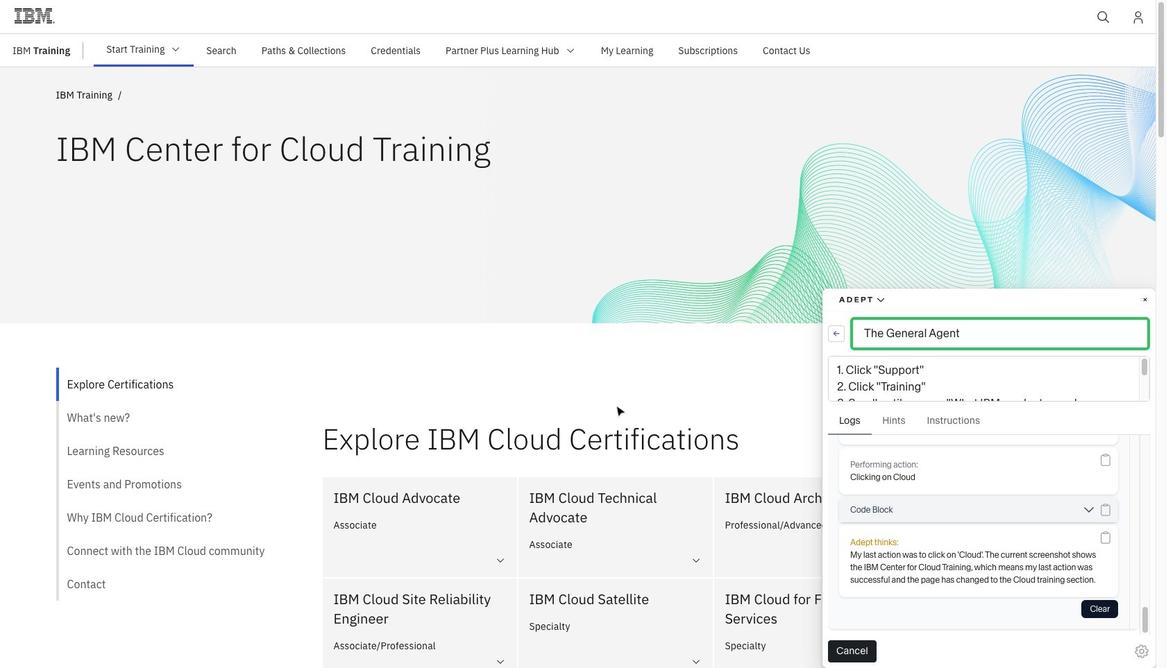 Task type: describe. For each thing, give the bounding box(es) containing it.
start training image
[[170, 44, 182, 55]]

partner plus learning hub image
[[565, 45, 576, 56]]



Task type: vqa. For each thing, say whether or not it's contained in the screenshot.
'Let's talk' element
no



Task type: locate. For each thing, give the bounding box(es) containing it.
notifications image
[[1132, 10, 1146, 24]]

search image
[[1098, 10, 1111, 24]]

ibm platform name element
[[0, 0, 1157, 40], [0, 34, 1157, 67], [94, 34, 1157, 67]]



